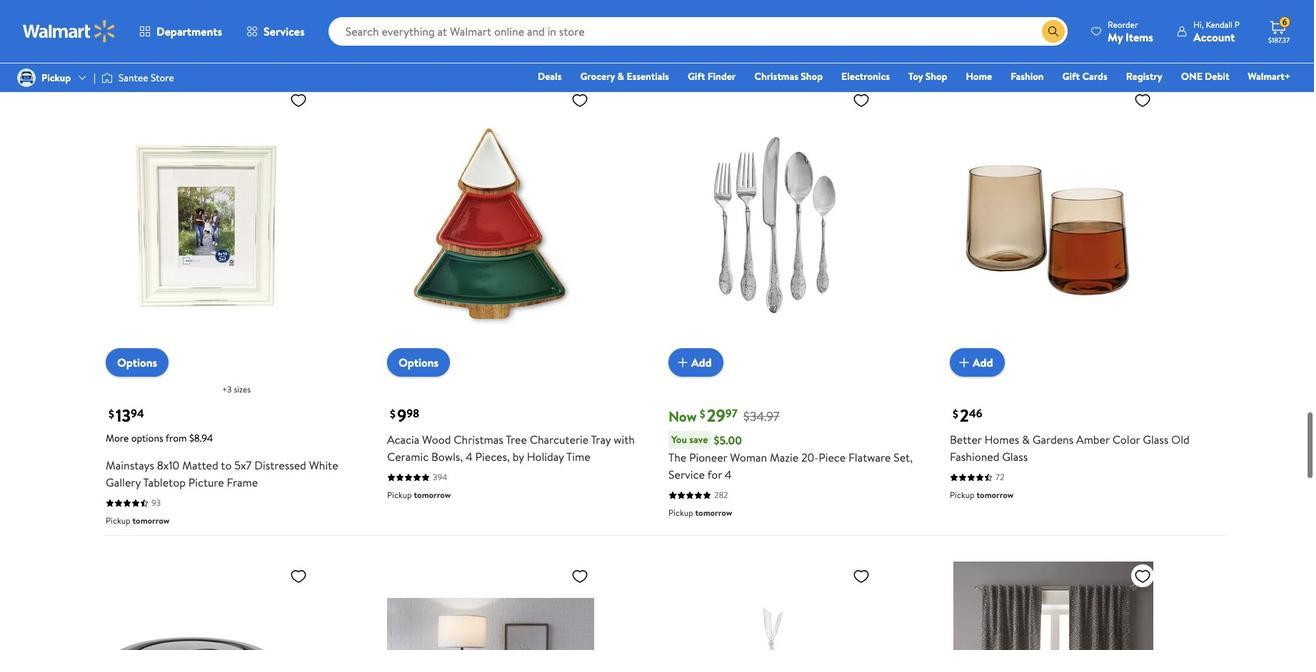 Task type: locate. For each thing, give the bounding box(es) containing it.
1 shop from the left
[[801, 69, 823, 84]]

$
[[109, 406, 114, 422], [390, 406, 396, 422], [700, 406, 706, 422], [953, 406, 959, 422]]

0 horizontal spatial options
[[117, 355, 157, 370]]

 image
[[17, 69, 36, 87]]

4 right for
[[725, 467, 732, 483]]

1 horizontal spatial shop
[[926, 69, 948, 84]]

better homes & gardens boucle blackout curtain panel, 50" x 84", black image
[[950, 562, 1158, 651]]

13
[[116, 403, 131, 427]]

tomorrow down '246'
[[696, 38, 733, 50]]

46
[[969, 406, 983, 421]]

add to favorites list, acacia wood christmas tree charcuterie tray with ceramic bowls, 4 pieces, by holiday time image
[[572, 91, 589, 109]]

3 $ from the left
[[700, 406, 706, 422]]

& right homes at bottom
[[1023, 432, 1030, 447]]

0 vertical spatial 4
[[466, 449, 473, 465]]

color
[[1113, 432, 1141, 447]]

add up "46"
[[973, 354, 994, 370]]

tray
[[591, 432, 611, 447]]

add to favorites list, mainstays 8x10 matted to 5x7 distressed white gallery tabletop picture frame image
[[290, 91, 307, 109]]

add to favorites list, better homes & gardens boucle blackout curtain panel, 50" x 84", black image
[[1135, 568, 1152, 585]]

0 horizontal spatial add
[[692, 354, 712, 370]]

pickup up home link
[[950, 12, 975, 24]]

pickup tomorrow
[[950, 12, 1014, 24], [106, 38, 170, 50], [387, 489, 451, 501], [950, 489, 1014, 501], [669, 507, 733, 519], [106, 515, 170, 527]]

0 vertical spatial glass
[[1143, 432, 1169, 447]]

$ inside now $ 29 97 $34.97
[[700, 406, 706, 422]]

1 vertical spatial &
[[1023, 432, 1030, 447]]

to
[[221, 458, 232, 473]]

4 $ from the left
[[953, 406, 959, 422]]

1 horizontal spatial options
[[399, 355, 439, 370]]

0 vertical spatial christmas
[[755, 69, 799, 84]]

glass
[[1143, 432, 1169, 447], [1003, 449, 1028, 465]]

pickup
[[950, 12, 975, 24], [106, 38, 130, 50], [669, 38, 694, 50], [41, 71, 71, 85], [387, 489, 412, 501], [950, 489, 975, 501], [669, 507, 694, 519], [106, 515, 130, 527]]

walmart+ link
[[1242, 69, 1298, 84]]

tomorrow down 575
[[133, 38, 170, 50]]

1 add button from the left
[[669, 348, 724, 377]]

0 horizontal spatial glass
[[1003, 449, 1028, 465]]

0 horizontal spatial shop
[[801, 69, 823, 84]]

my
[[1108, 29, 1123, 45]]

gift for gift finder
[[688, 69, 706, 84]]

tomorrow
[[977, 12, 1014, 24], [133, 38, 170, 50], [696, 38, 733, 50], [414, 489, 451, 501], [977, 489, 1014, 501], [696, 507, 733, 519], [133, 515, 170, 527]]

2 options link from the left
[[387, 348, 450, 377]]

essentials
[[627, 69, 669, 84]]

$ 2 46
[[953, 403, 983, 427]]

2 $ from the left
[[390, 406, 396, 422]]

1 horizontal spatial add
[[973, 354, 994, 370]]

pickup up rollback
[[669, 38, 694, 50]]

$ left '29'
[[700, 406, 706, 422]]

glass left old
[[1143, 432, 1169, 447]]

2 add button from the left
[[950, 348, 1005, 377]]

white
[[309, 458, 338, 473]]

options for 13
[[117, 355, 157, 370]]

4 right bowls,
[[466, 449, 473, 465]]

one debit
[[1182, 69, 1230, 84]]

hi,
[[1194, 18, 1204, 30]]

mazie
[[770, 450, 799, 465]]

0 vertical spatial &
[[618, 69, 625, 84]]

options link
[[106, 348, 169, 377], [387, 348, 450, 377]]

gardens
[[1033, 432, 1074, 447]]

shop
[[801, 69, 823, 84], [926, 69, 948, 84]]

pickup inside 246 pickup tomorrow
[[669, 38, 694, 50]]

$ for 2
[[953, 406, 959, 422]]

home
[[966, 69, 993, 84]]

gift left cards
[[1063, 69, 1080, 84]]

+3
[[222, 383, 232, 395]]

add for 2
[[973, 354, 994, 370]]

& right grocery
[[618, 69, 625, 84]]

pieces,
[[476, 449, 510, 465]]

woman
[[730, 450, 768, 465]]

shop left electronics
[[801, 69, 823, 84]]

services button
[[234, 14, 317, 49]]

&
[[618, 69, 625, 84], [1023, 432, 1030, 447]]

the
[[669, 450, 687, 465]]

$187.37
[[1269, 35, 1290, 45]]

the pioneer woman mazie 20-piece flatware set, service for 4 image
[[669, 85, 876, 365]]

one debit link
[[1175, 69, 1236, 84]]

$ inside $ 2 46
[[953, 406, 959, 422]]

finder
[[708, 69, 736, 84]]

97
[[726, 406, 738, 421]]

options up 94
[[117, 355, 157, 370]]

2 options from the left
[[399, 355, 439, 370]]

fashion link
[[1005, 69, 1051, 84]]

add
[[692, 354, 712, 370], [973, 354, 994, 370]]

4 inside you save $5.00 the pioneer woman mazie 20-piece flatware set, service for 4
[[725, 467, 732, 483]]

4
[[466, 449, 473, 465], [725, 467, 732, 483]]

 image
[[102, 71, 113, 85]]

add for $34.97
[[692, 354, 712, 370]]

0 horizontal spatial christmas
[[454, 432, 504, 447]]

acacia wood christmas tree charcuterie tray with ceramic bowls, 4 pieces, by holiday time image
[[387, 85, 595, 365]]

8x10
[[157, 458, 180, 473]]

fashioned
[[950, 449, 1000, 465]]

deals
[[538, 69, 562, 84]]

picture
[[188, 475, 224, 490]]

shop right toy
[[926, 69, 948, 84]]

shop for christmas shop
[[801, 69, 823, 84]]

1 $ from the left
[[109, 406, 114, 422]]

service
[[669, 467, 705, 483]]

options link up 94
[[106, 348, 169, 377]]

mainstays 8x10 matted to 5x7 distressed white gallery tabletop picture frame image
[[106, 85, 313, 365]]

$8.94
[[189, 431, 213, 445]]

$ left 9
[[390, 406, 396, 422]]

gift for gift cards
[[1063, 69, 1080, 84]]

mainstays
[[106, 458, 154, 473]]

0 horizontal spatial add button
[[669, 348, 724, 377]]

1 options from the left
[[117, 355, 157, 370]]

1 horizontal spatial options link
[[387, 348, 450, 377]]

save
[[690, 432, 708, 447]]

2 gift from the left
[[1063, 69, 1080, 84]]

add to favorites list, holiday time 2-oz glass christmas ornament shot glass, iridescent image
[[853, 568, 870, 585]]

options up 98
[[399, 355, 439, 370]]

gift left finder
[[688, 69, 706, 84]]

1 add from the left
[[692, 354, 712, 370]]

6
[[1283, 16, 1288, 28]]

toy shop
[[909, 69, 948, 84]]

gallery
[[106, 475, 141, 490]]

1 gift from the left
[[688, 69, 706, 84]]

options
[[117, 355, 157, 370], [399, 355, 439, 370]]

more options from $8.94
[[106, 431, 213, 445]]

1 horizontal spatial 4
[[725, 467, 732, 483]]

1 vertical spatial 4
[[725, 467, 732, 483]]

2 shop from the left
[[926, 69, 948, 84]]

matted
[[182, 458, 218, 473]]

add up '29'
[[692, 354, 712, 370]]

0 horizontal spatial gift
[[688, 69, 706, 84]]

9
[[397, 403, 407, 427]]

add to favorites list, the pioneer woman mazie 20-piece flatware set, service for 4 image
[[853, 91, 870, 109]]

1 horizontal spatial gift
[[1063, 69, 1080, 84]]

$ inside $ 13 94
[[109, 406, 114, 422]]

1 horizontal spatial add button
[[950, 348, 1005, 377]]

departments button
[[127, 14, 234, 49]]

walmart image
[[23, 20, 116, 43]]

add button up now
[[669, 348, 724, 377]]

options link up 98
[[387, 348, 450, 377]]

93
[[151, 497, 161, 509]]

holiday
[[527, 449, 564, 465]]

$ left 13
[[109, 406, 114, 422]]

tree
[[506, 432, 527, 447]]

1 horizontal spatial glass
[[1143, 432, 1169, 447]]

add to favorites list, mainstays etagere 62" matte black mid-century style floor lamp, with 2 wood shelves image
[[572, 568, 589, 585]]

christmas shop
[[755, 69, 823, 84]]

2 add from the left
[[973, 354, 994, 370]]

add button up "46"
[[950, 348, 1005, 377]]

72
[[996, 471, 1005, 483]]

tabletop
[[143, 475, 186, 490]]

1 horizontal spatial &
[[1023, 432, 1030, 447]]

fashion
[[1011, 69, 1044, 84]]

rollback
[[675, 64, 706, 77]]

homes
[[985, 432, 1020, 447]]

394
[[433, 471, 448, 483]]

0 horizontal spatial &
[[618, 69, 625, 84]]

0 horizontal spatial options link
[[106, 348, 169, 377]]

christmas right finder
[[755, 69, 799, 84]]

glass down homes at bottom
[[1003, 449, 1028, 465]]

christmas up pieces,
[[454, 432, 504, 447]]

better homes & gardens amber color glass old fashioned glass image
[[950, 85, 1158, 365]]

better
[[950, 432, 982, 447]]

home link
[[960, 69, 999, 84]]

1 vertical spatial christmas
[[454, 432, 504, 447]]

282
[[715, 489, 729, 501]]

Walmart Site-Wide search field
[[328, 17, 1068, 46]]

$ inside $ 9 98
[[390, 406, 396, 422]]

$ left the 2
[[953, 406, 959, 422]]

0 horizontal spatial 4
[[466, 449, 473, 465]]

debit
[[1206, 69, 1230, 84]]

1 options link from the left
[[106, 348, 169, 377]]

pickup down service
[[669, 507, 694, 519]]

tomorrow inside 246 pickup tomorrow
[[696, 38, 733, 50]]



Task type: describe. For each thing, give the bounding box(es) containing it.
acacia
[[387, 432, 420, 447]]

pickup tomorrow down 394
[[387, 489, 451, 501]]

set,
[[894, 450, 913, 465]]

add to favorites list, better homes & gardens amber color glass old fashioned glass image
[[1135, 91, 1152, 109]]

20-
[[802, 450, 819, 465]]

575
[[151, 20, 165, 32]]

frame
[[227, 475, 258, 490]]

1 horizontal spatial christmas
[[755, 69, 799, 84]]

santee
[[119, 71, 148, 85]]

electronics
[[842, 69, 890, 84]]

grocery
[[581, 69, 615, 84]]

4 inside acacia wood christmas tree charcuterie tray with ceramic bowls, 4 pieces, by holiday time
[[466, 449, 473, 465]]

pickup down 'ceramic'
[[387, 489, 412, 501]]

gift cards link
[[1057, 69, 1115, 84]]

piece
[[819, 450, 846, 465]]

hi, kendall p account
[[1194, 18, 1240, 45]]

pioneer
[[690, 450, 728, 465]]

flatware
[[849, 450, 891, 465]]

246
[[715, 20, 729, 32]]

santee store
[[119, 71, 174, 85]]

& inside better homes & gardens amber color glass old fashioned glass
[[1023, 432, 1030, 447]]

tomorrow down the 282
[[696, 507, 733, 519]]

tomorrow down the 72
[[977, 489, 1014, 501]]

pickup tomorrow down the 282
[[669, 507, 733, 519]]

departments
[[156, 24, 222, 39]]

better homes & gardens amber color glass old fashioned glass
[[950, 432, 1190, 465]]

$ for 9
[[390, 406, 396, 422]]

shop for toy shop
[[926, 69, 948, 84]]

christmas inside acacia wood christmas tree charcuterie tray with ceramic bowls, 4 pieces, by holiday time
[[454, 432, 504, 447]]

gift finder
[[688, 69, 736, 84]]

reorder my items
[[1108, 18, 1154, 45]]

grocery & essentials link
[[574, 69, 676, 84]]

pickup down "gallery"
[[106, 515, 130, 527]]

mainstays 8x10 matted to 5x7 distressed white gallery tabletop picture frame
[[106, 458, 338, 490]]

& inside "link"
[[618, 69, 625, 84]]

walmart+
[[1249, 69, 1291, 84]]

now $ 29 97 $34.97
[[669, 403, 780, 427]]

5x7
[[235, 458, 252, 473]]

options for 9
[[399, 355, 439, 370]]

grocery & essentials
[[581, 69, 669, 84]]

tomorrow down 394
[[414, 489, 451, 501]]

more
[[106, 431, 129, 445]]

toy
[[909, 69, 923, 84]]

for
[[708, 467, 722, 483]]

holiday time 2-oz glass christmas ornament shot glass, iridescent image
[[669, 562, 876, 651]]

gift finder link
[[682, 69, 743, 84]]

bowls,
[[432, 449, 463, 465]]

charcuterie
[[530, 432, 589, 447]]

registry
[[1127, 69, 1163, 84]]

options
[[131, 431, 163, 445]]

2
[[960, 403, 969, 427]]

pickup up santee
[[106, 38, 130, 50]]

tomorrow up the home
[[977, 12, 1014, 24]]

christmas shop link
[[748, 69, 830, 84]]

|
[[94, 71, 96, 85]]

pickup tomorrow down the 72
[[950, 489, 1014, 501]]

pickup tomorrow down 575
[[106, 38, 170, 50]]

distressed
[[255, 458, 306, 473]]

94
[[131, 406, 144, 421]]

services
[[264, 24, 305, 39]]

time
[[567, 449, 591, 465]]

toy shop link
[[903, 69, 954, 84]]

cards
[[1083, 69, 1108, 84]]

add button for 2
[[950, 348, 1005, 377]]

you save $5.00 the pioneer woman mazie 20-piece flatware set, service for 4
[[669, 432, 913, 483]]

+3 sizes
[[222, 383, 251, 395]]

pickup tomorrow down 93
[[106, 515, 170, 527]]

98
[[407, 406, 420, 421]]

account
[[1194, 29, 1236, 45]]

old
[[1172, 432, 1190, 447]]

add to favorites list, thyme & table stoneware 23oz dot soup mug image
[[290, 568, 307, 585]]

pickup left |
[[41, 71, 71, 85]]

electronics link
[[835, 69, 897, 84]]

amber
[[1077, 432, 1110, 447]]

tomorrow down 93
[[133, 515, 170, 527]]

29
[[707, 403, 726, 427]]

add to cart image
[[956, 354, 973, 371]]

options link for 13
[[106, 348, 169, 377]]

wood
[[422, 432, 451, 447]]

mainstays etagere 62" matte black mid-century style floor lamp, with 2 wood shelves image
[[387, 562, 595, 651]]

thyme & table stoneware 23oz dot soup mug image
[[106, 562, 313, 651]]

p
[[1235, 18, 1240, 30]]

store
[[151, 71, 174, 85]]

one
[[1182, 69, 1203, 84]]

Search search field
[[328, 17, 1068, 46]]

options link for 9
[[387, 348, 450, 377]]

reorder
[[1108, 18, 1139, 30]]

pickup down fashioned at bottom
[[950, 489, 975, 501]]

now
[[669, 407, 697, 426]]

search icon image
[[1048, 26, 1060, 37]]

$ 9 98
[[390, 403, 420, 427]]

gift cards
[[1063, 69, 1108, 84]]

$ for 13
[[109, 406, 114, 422]]

deals link
[[532, 69, 568, 84]]

1 vertical spatial glass
[[1003, 449, 1028, 465]]

by
[[513, 449, 524, 465]]

items
[[1126, 29, 1154, 45]]

add to cart image
[[675, 354, 692, 371]]

you
[[672, 432, 687, 447]]

add button for $34.97
[[669, 348, 724, 377]]

6 $187.37
[[1269, 16, 1290, 45]]

acacia wood christmas tree charcuterie tray with ceramic bowls, 4 pieces, by holiday time
[[387, 432, 635, 465]]

pickup tomorrow up the home
[[950, 12, 1014, 24]]

ceramic
[[387, 449, 429, 465]]

registry link
[[1120, 69, 1170, 84]]



Task type: vqa. For each thing, say whether or not it's contained in the screenshot.
PAIRS
no



